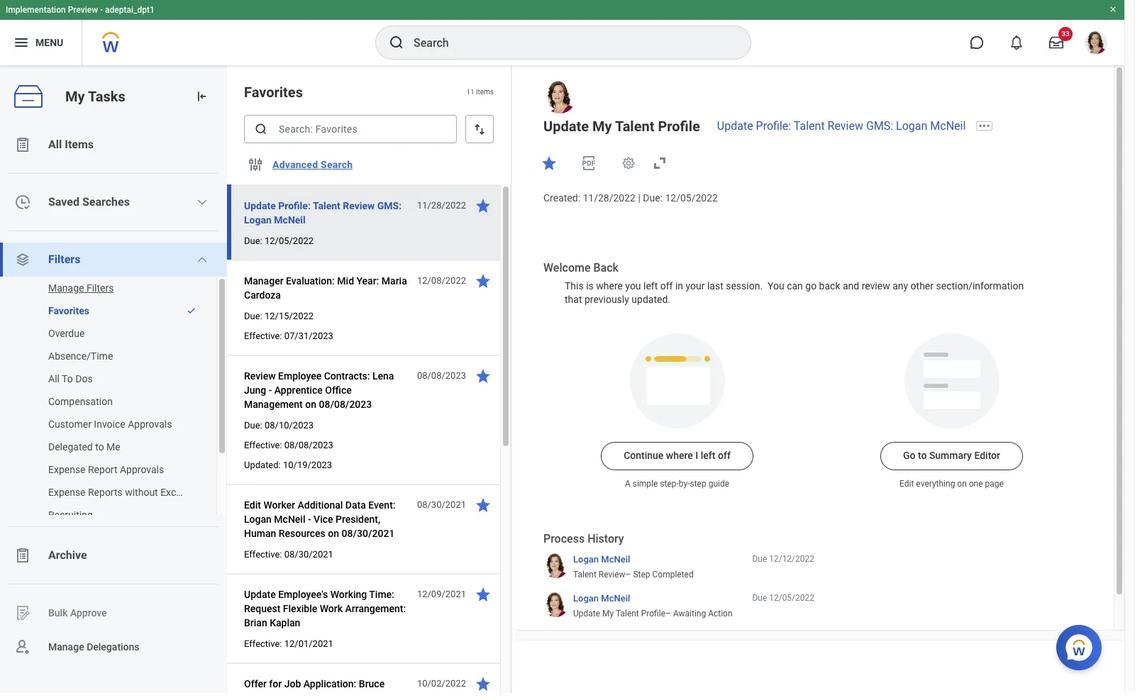 Task type: vqa. For each thing, say whether or not it's contained in the screenshot.
Apprentice
yes



Task type: describe. For each thing, give the bounding box(es) containing it.
event:
[[368, 499, 396, 511]]

on inside the edit worker additional data event: logan mcneil - vice president, human resources on 08/30/2021
[[328, 528, 339, 539]]

advanced search button
[[267, 150, 358, 179]]

go to summary editor
[[903, 450, 1000, 461]]

star image for review employee contracts: lena jung - apprentice office management on 08/08/2023
[[475, 368, 492, 385]]

due: for manager evaluation: mid year: maria cardoza
[[244, 311, 262, 321]]

update inside update employee's working time: request flexible work arrangement: brian kaplan
[[244, 589, 276, 600]]

review inside process history "region"
[[599, 570, 625, 580]]

my inside my tasks element
[[65, 88, 85, 105]]

simple
[[633, 479, 658, 489]]

33 button
[[1041, 27, 1073, 58]]

president,
[[336, 514, 380, 525]]

this
[[565, 280, 584, 291]]

star image for update employee's working time: request flexible work arrangement: brian kaplan
[[475, 586, 492, 603]]

customer invoice approvals
[[48, 419, 172, 430]]

chevron down image for filters
[[197, 254, 208, 265]]

(referral)
[[276, 692, 318, 693]]

off inside button
[[718, 450, 731, 461]]

completed
[[652, 570, 694, 580]]

delegations
[[87, 641, 139, 652]]

employee's photo (logan mcneil) image
[[543, 81, 576, 114]]

arrangement:
[[345, 603, 406, 614]]

justify image
[[13, 34, 30, 51]]

update employee's working time: request flexible work arrangement: brian kaplan button
[[244, 586, 409, 631]]

office
[[325, 385, 352, 396]]

1 horizontal spatial 12/05/2022
[[665, 192, 718, 204]]

mid
[[337, 275, 354, 287]]

profile for update my talent profile – awaiting action
[[641, 608, 666, 618]]

menu banner
[[0, 0, 1125, 65]]

effective: for effective: 07/31/2023
[[244, 331, 282, 341]]

update profile: talent review gms: logan mcneil link
[[717, 119, 966, 133]]

edit everything on one page
[[900, 479, 1004, 489]]

filters button
[[0, 243, 227, 277]]

check image
[[187, 306, 197, 316]]

expense for expense report approvals
[[48, 464, 86, 475]]

items
[[476, 88, 494, 96]]

delegated to me button
[[0, 436, 202, 458]]

profile for update my talent profile
[[658, 118, 700, 135]]

back
[[819, 280, 840, 291]]

recruiting button
[[0, 504, 202, 526]]

due: right |
[[643, 192, 663, 204]]

my for update my talent profile – awaiting action
[[602, 608, 614, 618]]

a simple step-by-step guide
[[625, 479, 729, 489]]

resources
[[279, 528, 326, 539]]

approvals for customer invoice approvals
[[128, 419, 172, 430]]

where inside welcome back this is where you left off in your last session.  you can go back and review any other section/information that previously updated.
[[596, 280, 623, 291]]

sort image
[[473, 122, 487, 136]]

all for all to dos
[[48, 373, 60, 385]]

perspective image
[[14, 251, 31, 268]]

update profile: talent review gms: logan mcneil inside update profile: talent review gms: logan mcneil button
[[244, 200, 402, 226]]

any
[[893, 280, 908, 291]]

advanced
[[272, 159, 318, 170]]

due: 08/10/2023
[[244, 420, 314, 431]]

mcneil inside 'update profile: talent review gms: logan mcneil'
[[274, 214, 306, 226]]

archive button
[[0, 539, 227, 573]]

due for due 12/12/2022
[[752, 554, 767, 564]]

offer
[[244, 678, 267, 690]]

all for all items
[[48, 138, 62, 151]]

1 horizontal spatial –
[[666, 608, 671, 618]]

- inside menu banner
[[100, 5, 103, 15]]

manage filters
[[48, 282, 114, 294]]

update inside process history "region"
[[573, 608, 600, 618]]

is
[[586, 280, 594, 291]]

manager
[[244, 275, 283, 287]]

created:
[[543, 192, 580, 204]]

session.
[[726, 280, 763, 291]]

all to dos button
[[0, 368, 202, 390]]

brian
[[244, 617, 267, 629]]

due 12/05/2022
[[752, 593, 815, 603]]

expense for expense reports without exceptions
[[48, 487, 86, 498]]

me
[[107, 441, 120, 453]]

user plus image
[[14, 639, 31, 656]]

absence/time
[[48, 350, 113, 362]]

reports
[[88, 487, 123, 498]]

expense report approvals
[[48, 464, 164, 475]]

section/information
[[936, 280, 1024, 291]]

0 horizontal spatial –
[[625, 570, 631, 580]]

configure image
[[247, 156, 264, 173]]

awaiting
[[673, 608, 706, 618]]

2 vertical spatial 08/30/2021
[[284, 549, 333, 560]]

left inside welcome back this is where you left off in your last session.  you can go back and review any other section/information that previously updated.
[[644, 280, 658, 291]]

flexible
[[283, 603, 317, 614]]

logan mcneil for review
[[573, 554, 630, 565]]

offer for job application: bruce duarte (referral) ‎- r-00276 cal
[[244, 678, 385, 693]]

1 horizontal spatial 11/28/2022
[[583, 192, 636, 204]]

manage delegations
[[48, 641, 139, 652]]

continue where i left off
[[624, 450, 731, 461]]

clock check image
[[14, 194, 31, 211]]

due: for update profile: talent review gms: logan mcneil
[[244, 236, 262, 246]]

favorites inside 'item list' 'element'
[[244, 84, 303, 101]]

12/05/2022 for due 12/05/2022
[[769, 593, 815, 603]]

rename image
[[14, 604, 31, 622]]

edit for edit everything on one page
[[900, 479, 914, 489]]

customer invoice approvals button
[[0, 413, 202, 436]]

bulk approve link
[[0, 596, 227, 630]]

exceptions
[[160, 487, 209, 498]]

lena
[[372, 370, 394, 382]]

invoice
[[94, 419, 125, 430]]

edit worker additional data event: logan mcneil - vice president, human resources on 08/30/2021 button
[[244, 497, 409, 542]]

editor
[[974, 450, 1000, 461]]

my tasks
[[65, 88, 125, 105]]

process history region
[[543, 531, 815, 624]]

update my talent profile – awaiting action
[[573, 608, 733, 618]]

a
[[625, 479, 631, 489]]

logan mcneil for my
[[573, 593, 630, 604]]

go to summary editor button
[[880, 442, 1023, 470]]

11/28/2022 inside 'item list' 'element'
[[417, 200, 466, 211]]

delegated to me
[[48, 441, 120, 453]]

duarte
[[244, 692, 274, 693]]

fullscreen image
[[651, 155, 668, 172]]

manager evaluation: mid year: maria cardoza button
[[244, 272, 409, 304]]

manager evaluation: mid year: maria cardoza
[[244, 275, 407, 301]]

search image
[[254, 122, 268, 136]]

preview
[[68, 5, 98, 15]]

gear image
[[622, 156, 636, 170]]

effective: 08/08/2023
[[244, 440, 333, 451]]

bulk
[[48, 607, 68, 618]]

offer for job application: bruce duarte (referral) ‎- r-00276 cal button
[[244, 675, 409, 693]]

transformation import image
[[194, 89, 209, 104]]

effective: 08/30/2021
[[244, 549, 333, 560]]

2 horizontal spatial on
[[957, 479, 967, 489]]

approvals for expense report approvals
[[120, 464, 164, 475]]

effective: 07/31/2023
[[244, 331, 333, 341]]

12/12/2022
[[769, 554, 815, 564]]

i
[[696, 450, 698, 461]]

filters inside button
[[86, 282, 114, 294]]

management
[[244, 399, 303, 410]]

star image for manager evaluation: mid year: maria cardoza
[[475, 272, 492, 289]]

11
[[466, 88, 474, 96]]

- inside review employee contracts: lena jung - apprentice office management on 08/08/2023
[[269, 385, 272, 396]]

my for update my talent profile
[[592, 118, 612, 135]]

advanced search
[[272, 159, 353, 170]]

logan inside 'update profile: talent review gms: logan mcneil'
[[244, 214, 272, 226]]



Task type: locate. For each thing, give the bounding box(es) containing it.
update inside 'update profile: talent review gms: logan mcneil'
[[244, 200, 276, 211]]

0 vertical spatial approvals
[[128, 419, 172, 430]]

due down due 12/12/2022
[[752, 593, 767, 603]]

update
[[543, 118, 589, 135], [717, 119, 753, 133], [244, 200, 276, 211], [244, 589, 276, 600], [573, 608, 600, 618]]

manage filters button
[[0, 277, 202, 299]]

2 star image from the top
[[475, 368, 492, 385]]

- left vice
[[308, 514, 311, 525]]

close environment banner image
[[1109, 5, 1117, 13]]

1 vertical spatial my
[[592, 118, 612, 135]]

off left in
[[660, 280, 673, 291]]

0 horizontal spatial gms:
[[377, 200, 402, 211]]

1 logan mcneil button from the top
[[573, 554, 630, 566]]

1 vertical spatial 12/05/2022
[[265, 236, 314, 246]]

0 vertical spatial left
[[644, 280, 658, 291]]

due
[[752, 554, 767, 564], [752, 593, 767, 603]]

adeptai_dpt1
[[105, 5, 155, 15]]

1 star image from the top
[[475, 272, 492, 289]]

on left one at the bottom right of the page
[[957, 479, 967, 489]]

0 horizontal spatial update profile: talent review gms: logan mcneil
[[244, 200, 402, 226]]

due left 12/12/2022 at the right of the page
[[752, 554, 767, 564]]

item list element
[[227, 65, 512, 693]]

0 vertical spatial chevron down image
[[197, 197, 208, 208]]

1 chevron down image from the top
[[197, 197, 208, 208]]

0 vertical spatial all
[[48, 138, 62, 151]]

summary
[[929, 450, 972, 461]]

overdue
[[48, 328, 85, 339]]

updated.
[[632, 294, 670, 305]]

all to dos
[[48, 373, 93, 385]]

0 vertical spatial 12/05/2022
[[665, 192, 718, 204]]

by-
[[679, 479, 690, 489]]

0 horizontal spatial 11/28/2022
[[417, 200, 466, 211]]

clipboard image
[[14, 136, 31, 153], [14, 547, 31, 564]]

off right i on the bottom of page
[[718, 450, 731, 461]]

1 vertical spatial -
[[269, 385, 272, 396]]

effective:
[[244, 331, 282, 341], [244, 440, 282, 451], [244, 549, 282, 560], [244, 639, 282, 649]]

time:
[[369, 589, 394, 600]]

2 vertical spatial 08/08/2023
[[284, 440, 333, 451]]

profile: inside 'update profile: talent review gms: logan mcneil'
[[278, 200, 311, 211]]

1 horizontal spatial where
[[666, 450, 693, 461]]

logan
[[896, 119, 928, 133], [244, 214, 272, 226], [244, 514, 272, 525], [573, 554, 599, 565], [573, 593, 599, 604]]

2 horizontal spatial 12/05/2022
[[769, 593, 815, 603]]

expense reports without exceptions button
[[0, 481, 209, 504]]

all items button
[[0, 128, 227, 162]]

0 vertical spatial due
[[752, 554, 767, 564]]

effective: up updated:
[[244, 440, 282, 451]]

33
[[1062, 30, 1070, 38]]

maria
[[382, 275, 407, 287]]

0 horizontal spatial favorites
[[48, 305, 89, 316]]

approvals up the without
[[120, 464, 164, 475]]

- right preview
[[100, 5, 103, 15]]

effective: for effective: 12/01/2021
[[244, 639, 282, 649]]

effective: down brian
[[244, 639, 282, 649]]

continue where i left off button
[[601, 442, 753, 470]]

star image for edit worker additional data event: logan mcneil - vice president, human resources on 08/30/2021
[[475, 497, 492, 514]]

left inside button
[[701, 450, 716, 461]]

chevron down image
[[197, 197, 208, 208], [197, 254, 208, 265]]

1 vertical spatial left
[[701, 450, 716, 461]]

effective: 12/01/2021
[[244, 639, 333, 649]]

edit down go
[[900, 479, 914, 489]]

due for due 12/05/2022
[[752, 593, 767, 603]]

manage down bulk on the bottom left of page
[[48, 641, 84, 652]]

12/05/2022 for due: 12/05/2022
[[265, 236, 314, 246]]

my
[[65, 88, 85, 105], [592, 118, 612, 135], [602, 608, 614, 618]]

one
[[969, 479, 983, 489]]

0 vertical spatial filters
[[48, 253, 80, 266]]

0 vertical spatial expense
[[48, 464, 86, 475]]

to inside 'button'
[[95, 441, 104, 453]]

2 expense from the top
[[48, 487, 86, 498]]

1 vertical spatial gms:
[[377, 200, 402, 211]]

10/02/2022
[[417, 678, 466, 689]]

‎-
[[321, 692, 324, 693]]

3 effective: from the top
[[244, 549, 282, 560]]

2 due from the top
[[752, 593, 767, 603]]

kaplan
[[270, 617, 300, 629]]

- up management
[[269, 385, 272, 396]]

approve
[[70, 607, 107, 618]]

0 vertical spatial 08/30/2021
[[417, 499, 466, 510]]

12/15/2022
[[265, 311, 314, 321]]

1 vertical spatial due
[[752, 593, 767, 603]]

approvals inside customer invoice approvals "button"
[[128, 419, 172, 430]]

12/05/2022 down 12/12/2022 at the right of the page
[[769, 593, 815, 603]]

bruce
[[359, 678, 385, 690]]

my inside process history "region"
[[602, 608, 614, 618]]

08/30/2021 down resources
[[284, 549, 333, 560]]

1 list from the top
[[0, 128, 227, 664]]

due: down cardoza
[[244, 311, 262, 321]]

favorites up search image at the top of page
[[244, 84, 303, 101]]

recruiting
[[48, 509, 93, 521]]

favorites inside button
[[48, 305, 89, 316]]

2 effective: from the top
[[244, 440, 282, 451]]

edit left worker
[[244, 499, 261, 511]]

Search Workday  search field
[[414, 27, 722, 58]]

0 vertical spatial logan mcneil button
[[573, 554, 630, 566]]

star image for update profile: talent review gms: logan mcneil
[[475, 197, 492, 214]]

Search: Favorites text field
[[244, 115, 457, 143]]

request
[[244, 603, 281, 614]]

08/08/2023 down office
[[319, 399, 372, 410]]

0 horizontal spatial -
[[100, 5, 103, 15]]

without
[[125, 487, 158, 498]]

favorites up overdue
[[48, 305, 89, 316]]

08/08/2023 right lena
[[417, 370, 466, 381]]

saved
[[48, 195, 79, 209]]

apprentice
[[274, 385, 323, 396]]

2 vertical spatial my
[[602, 608, 614, 618]]

clipboard image inside archive button
[[14, 547, 31, 564]]

my left 'tasks'
[[65, 88, 85, 105]]

logan mcneil button for my
[[573, 592, 630, 605]]

r-
[[326, 692, 336, 693]]

profile inside process history "region"
[[641, 608, 666, 618]]

1 vertical spatial expense
[[48, 487, 86, 498]]

talent inside 'update profile: talent review gms: logan mcneil'
[[313, 200, 340, 211]]

2 chevron down image from the top
[[197, 254, 208, 265]]

expense down delegated
[[48, 464, 86, 475]]

welcome
[[543, 261, 591, 274]]

manage for manage delegations
[[48, 641, 84, 652]]

0 horizontal spatial 12/05/2022
[[265, 236, 314, 246]]

review inside review employee contracts: lena jung - apprentice office management on 08/08/2023
[[244, 370, 276, 382]]

go
[[903, 450, 916, 461]]

08/30/2021 inside the edit worker additional data event: logan mcneil - vice president, human resources on 08/30/2021
[[342, 528, 395, 539]]

filters up favorites button at top
[[86, 282, 114, 294]]

0 vertical spatial off
[[660, 280, 673, 291]]

1 vertical spatial favorites
[[48, 305, 89, 316]]

clipboard image for archive
[[14, 547, 31, 564]]

review inside 'update profile: talent review gms: logan mcneil'
[[343, 200, 375, 211]]

0 vertical spatial profile
[[658, 118, 700, 135]]

on down apprentice
[[305, 399, 316, 410]]

1 vertical spatial manage
[[48, 641, 84, 652]]

logan mcneil button down talent review – step completed
[[573, 592, 630, 605]]

to for summary
[[918, 450, 927, 461]]

mcneil inside the edit worker additional data event: logan mcneil - vice president, human resources on 08/30/2021
[[274, 514, 305, 525]]

0 vertical spatial manage
[[48, 282, 84, 294]]

customer
[[48, 419, 91, 430]]

gms:
[[866, 119, 893, 133], [377, 200, 402, 211]]

view printable version (pdf) image
[[580, 155, 597, 172]]

work
[[320, 603, 343, 614]]

0 horizontal spatial to
[[95, 441, 104, 453]]

0 vertical spatial favorites
[[244, 84, 303, 101]]

my tasks element
[[0, 65, 227, 693]]

edit inside the edit worker additional data event: logan mcneil - vice president, human resources on 08/30/2021
[[244, 499, 261, 511]]

to right go
[[918, 450, 927, 461]]

1 vertical spatial chevron down image
[[197, 254, 208, 265]]

1 horizontal spatial left
[[701, 450, 716, 461]]

0 vertical spatial my
[[65, 88, 85, 105]]

to left me
[[95, 441, 104, 453]]

logan inside the edit worker additional data event: logan mcneil - vice president, human resources on 08/30/2021
[[244, 514, 272, 525]]

2 horizontal spatial 08/30/2021
[[417, 499, 466, 510]]

1 horizontal spatial profile:
[[756, 119, 791, 133]]

delegated
[[48, 441, 93, 453]]

12/05/2022 down fullscreen icon
[[665, 192, 718, 204]]

1 vertical spatial where
[[666, 450, 693, 461]]

0 vertical spatial where
[[596, 280, 623, 291]]

clipboard image left all items
[[14, 136, 31, 153]]

1 horizontal spatial -
[[269, 385, 272, 396]]

1 clipboard image from the top
[[14, 136, 31, 153]]

1 vertical spatial profile:
[[278, 200, 311, 211]]

1 horizontal spatial to
[[918, 450, 927, 461]]

expense reports without exceptions
[[48, 487, 209, 498]]

0 vertical spatial profile:
[[756, 119, 791, 133]]

your
[[686, 280, 705, 291]]

approvals inside expense report approvals button
[[120, 464, 164, 475]]

0 horizontal spatial where
[[596, 280, 623, 291]]

08/30/2021 right event:
[[417, 499, 466, 510]]

1 manage from the top
[[48, 282, 84, 294]]

1 vertical spatial update profile: talent review gms: logan mcneil
[[244, 200, 402, 226]]

1 vertical spatial all
[[48, 373, 60, 385]]

year:
[[357, 275, 379, 287]]

last
[[707, 280, 724, 291]]

job
[[284, 678, 301, 690]]

manage up favorites button at top
[[48, 282, 84, 294]]

1 vertical spatial logan mcneil button
[[573, 592, 630, 605]]

my down talent review – step completed
[[602, 608, 614, 618]]

evaluation:
[[286, 275, 335, 287]]

– left awaiting
[[666, 608, 671, 618]]

0 vertical spatial on
[[305, 399, 316, 410]]

review employee contracts: lena jung - apprentice office management on 08/08/2023
[[244, 370, 394, 410]]

2 list from the top
[[0, 277, 227, 526]]

my up view printable version (pdf) image
[[592, 118, 612, 135]]

logan mcneil down 'history'
[[573, 554, 630, 565]]

due: down management
[[244, 420, 262, 431]]

implementation preview -   adeptai_dpt1
[[6, 5, 155, 15]]

search image
[[388, 34, 405, 51]]

contracts:
[[324, 370, 370, 382]]

0 vertical spatial edit
[[900, 479, 914, 489]]

everything
[[916, 479, 955, 489]]

08/08/2023 up 10/19/2023
[[284, 440, 333, 451]]

update profile: talent review gms: logan mcneil
[[717, 119, 966, 133], [244, 200, 402, 226]]

12/05/2022 up evaluation:
[[265, 236, 314, 246]]

0 horizontal spatial off
[[660, 280, 673, 291]]

in
[[675, 280, 683, 291]]

employee
[[278, 370, 322, 382]]

history
[[588, 532, 624, 546]]

star image
[[541, 155, 558, 172], [475, 197, 492, 214], [475, 497, 492, 514], [475, 586, 492, 603], [475, 675, 492, 692]]

page
[[985, 479, 1004, 489]]

step
[[690, 479, 706, 489]]

1 all from the top
[[48, 138, 62, 151]]

clipboard image inside all items button
[[14, 136, 31, 153]]

12/09/2021
[[417, 589, 466, 600]]

2 clipboard image from the top
[[14, 547, 31, 564]]

profile logan mcneil image
[[1085, 31, 1108, 57]]

due: up manager at left top
[[244, 236, 262, 246]]

1 vertical spatial logan mcneil
[[573, 593, 630, 604]]

00276
[[336, 692, 364, 693]]

list containing all items
[[0, 128, 227, 664]]

2 horizontal spatial -
[[308, 514, 311, 525]]

overdue button
[[0, 322, 202, 345]]

all left 'to'
[[48, 373, 60, 385]]

08/10/2023
[[265, 420, 314, 431]]

2 all from the top
[[48, 373, 60, 385]]

2 vertical spatial on
[[328, 528, 339, 539]]

08/08/2023 inside review employee contracts: lena jung - apprentice office management on 08/08/2023
[[319, 399, 372, 410]]

effective: down due: 12/15/2022
[[244, 331, 282, 341]]

1 horizontal spatial edit
[[900, 479, 914, 489]]

step
[[633, 570, 650, 580]]

2 logan mcneil button from the top
[[573, 592, 630, 605]]

where left i on the bottom of page
[[666, 450, 693, 461]]

off inside welcome back this is where you left off in your last session.  you can go back and review any other section/information that previously updated.
[[660, 280, 673, 291]]

0 vertical spatial gms:
[[866, 119, 893, 133]]

1 horizontal spatial on
[[328, 528, 339, 539]]

implementation
[[6, 5, 66, 15]]

0 horizontal spatial profile:
[[278, 200, 311, 211]]

0 vertical spatial logan mcneil
[[573, 554, 630, 565]]

search
[[321, 159, 353, 170]]

due: for review employee contracts: lena jung - apprentice office management on 08/08/2023
[[244, 420, 262, 431]]

effective: for effective: 08/30/2021
[[244, 549, 282, 560]]

1 vertical spatial profile
[[641, 608, 666, 618]]

manage delegations link
[[0, 630, 227, 664]]

profile
[[658, 118, 700, 135], [641, 608, 666, 618]]

0 vertical spatial 08/08/2023
[[417, 370, 466, 381]]

gms: inside 'update profile: talent review gms: logan mcneil'
[[377, 200, 402, 211]]

logan mcneil down talent review – step completed
[[573, 593, 630, 604]]

1 horizontal spatial 08/30/2021
[[342, 528, 395, 539]]

list
[[0, 128, 227, 664], [0, 277, 227, 526]]

- inside the edit worker additional data event: logan mcneil - vice president, human resources on 08/30/2021
[[308, 514, 311, 525]]

application:
[[304, 678, 356, 690]]

2 vertical spatial -
[[308, 514, 311, 525]]

1 horizontal spatial gms:
[[866, 119, 893, 133]]

logan mcneil button for review
[[573, 554, 630, 566]]

1 due from the top
[[752, 554, 767, 564]]

saved searches
[[48, 195, 130, 209]]

inbox large image
[[1049, 35, 1064, 50]]

11 items
[[466, 88, 494, 96]]

approvals
[[128, 419, 172, 430], [120, 464, 164, 475]]

1 horizontal spatial off
[[718, 450, 731, 461]]

12/05/2022 inside 'item list' 'element'
[[265, 236, 314, 246]]

1 effective: from the top
[[244, 331, 282, 341]]

clipboard image for all items
[[14, 136, 31, 153]]

1 vertical spatial 08/08/2023
[[319, 399, 372, 410]]

left right i on the bottom of page
[[701, 450, 716, 461]]

0 horizontal spatial filters
[[48, 253, 80, 266]]

0 vertical spatial star image
[[475, 272, 492, 289]]

due: 12/05/2022
[[244, 236, 314, 246]]

filters up manage filters in the top of the page
[[48, 253, 80, 266]]

process history
[[543, 532, 624, 546]]

0 horizontal spatial left
[[644, 280, 658, 291]]

0 vertical spatial –
[[625, 570, 631, 580]]

08/30/2021 down president,
[[342, 528, 395, 539]]

on down vice
[[328, 528, 339, 539]]

you
[[625, 280, 641, 291]]

1 horizontal spatial favorites
[[244, 84, 303, 101]]

effective: down human
[[244, 549, 282, 560]]

2 manage from the top
[[48, 641, 84, 652]]

0 vertical spatial clipboard image
[[14, 136, 31, 153]]

updated: 10/19/2023
[[244, 460, 332, 470]]

1 expense from the top
[[48, 464, 86, 475]]

1 vertical spatial star image
[[475, 368, 492, 385]]

1 vertical spatial approvals
[[120, 464, 164, 475]]

where inside button
[[666, 450, 693, 461]]

other
[[911, 280, 934, 291]]

to inside button
[[918, 450, 927, 461]]

1 vertical spatial clipboard image
[[14, 547, 31, 564]]

4 effective: from the top
[[244, 639, 282, 649]]

1 horizontal spatial update profile: talent review gms: logan mcneil
[[717, 119, 966, 133]]

0 vertical spatial -
[[100, 5, 103, 15]]

clipboard image left archive
[[14, 547, 31, 564]]

effective: for effective: 08/08/2023
[[244, 440, 282, 451]]

notifications large image
[[1010, 35, 1024, 50]]

back
[[593, 261, 619, 274]]

1 vertical spatial 08/30/2021
[[342, 528, 395, 539]]

chevron down image for saved searches
[[197, 197, 208, 208]]

filters inside dropdown button
[[48, 253, 80, 266]]

archive
[[48, 548, 87, 562]]

worker
[[264, 499, 295, 511]]

to for me
[[95, 441, 104, 453]]

manage inside button
[[48, 282, 84, 294]]

logan mcneil button down 'history'
[[573, 554, 630, 566]]

1 vertical spatial filters
[[86, 282, 114, 294]]

edit for edit worker additional data event: logan mcneil - vice president, human resources on 08/30/2021
[[244, 499, 261, 511]]

1 horizontal spatial filters
[[86, 282, 114, 294]]

manage for manage filters
[[48, 282, 84, 294]]

2 logan mcneil from the top
[[573, 593, 630, 604]]

approvals right 'invoice'
[[128, 419, 172, 430]]

2 vertical spatial 12/05/2022
[[769, 593, 815, 603]]

1 vertical spatial edit
[[244, 499, 261, 511]]

working
[[330, 589, 367, 600]]

0 horizontal spatial 08/30/2021
[[284, 549, 333, 560]]

on inside review employee contracts: lena jung - apprentice office management on 08/08/2023
[[305, 399, 316, 410]]

12/08/2022
[[417, 275, 466, 286]]

0 vertical spatial update profile: talent review gms: logan mcneil
[[717, 119, 966, 133]]

menu button
[[0, 20, 82, 65]]

left up updated.
[[644, 280, 658, 291]]

star image
[[475, 272, 492, 289], [475, 368, 492, 385]]

due 12/12/2022
[[752, 554, 815, 564]]

list containing manage filters
[[0, 277, 227, 526]]

where down back
[[596, 280, 623, 291]]

items
[[65, 138, 94, 151]]

1 logan mcneil from the top
[[573, 554, 630, 565]]

profile left awaiting
[[641, 608, 666, 618]]

1 vertical spatial –
[[666, 608, 671, 618]]

expense
[[48, 464, 86, 475], [48, 487, 86, 498]]

due: 12/15/2022
[[244, 311, 314, 321]]

12/05/2022 inside process history "region"
[[769, 593, 815, 603]]

1 vertical spatial off
[[718, 450, 731, 461]]

|
[[638, 192, 641, 204]]

expense up the recruiting
[[48, 487, 86, 498]]

that previously
[[565, 294, 629, 305]]

all left items
[[48, 138, 62, 151]]

– left step
[[625, 570, 631, 580]]

profile up fullscreen icon
[[658, 118, 700, 135]]

0 horizontal spatial on
[[305, 399, 316, 410]]

1 vertical spatial on
[[957, 479, 967, 489]]

0 horizontal spatial edit
[[244, 499, 261, 511]]



